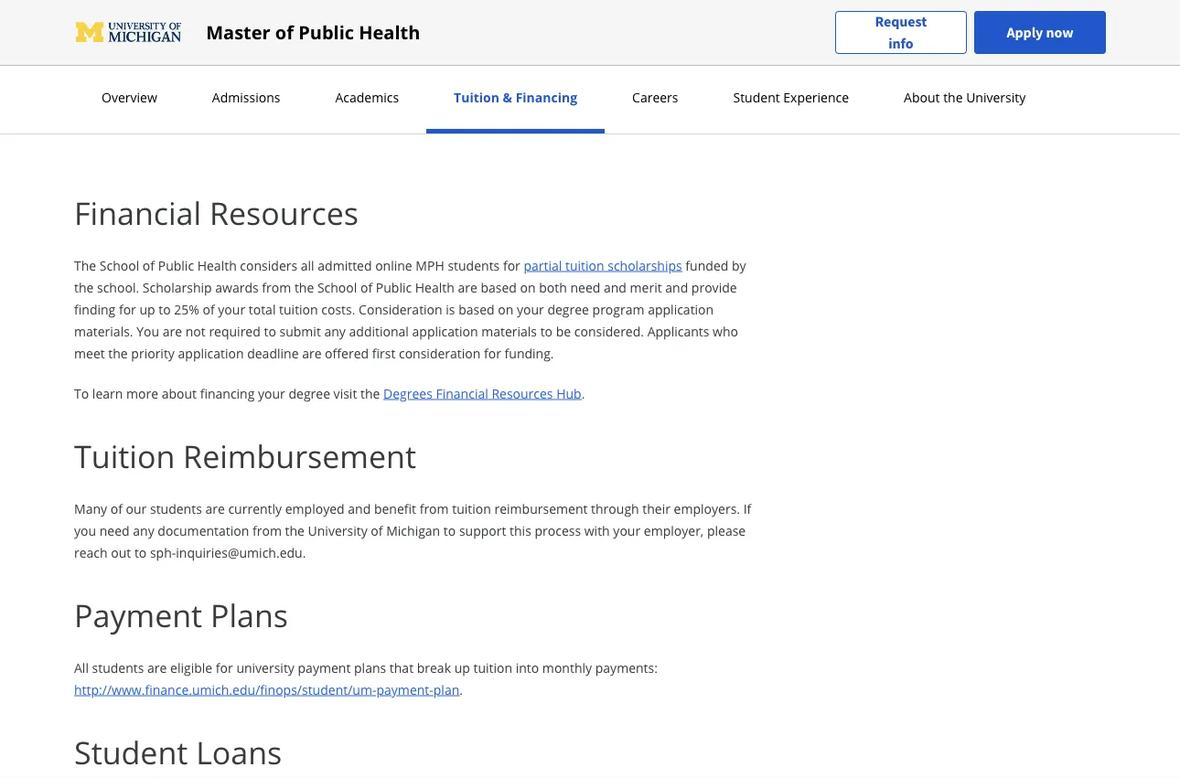 Task type: describe. For each thing, give the bounding box(es) containing it.
about
[[162, 385, 197, 402]]

of down the benefit
[[371, 522, 383, 539]]

online inside the university of michigan is committed to providing a world-class public health education to future leaders across the nation. 40% of students in the fall 2019 online mph cohort received scholarship funding from the school of public health.
[[335, 94, 372, 111]]

0 vertical spatial .
[[582, 385, 585, 402]]

and inside many of our students are currently employed and benefit from tuition reimbursement through their employers. if you need any documentation from the university of michigan to support this process with your employer, please reach out to sph-inquiries@umich.edu.
[[348, 500, 371, 517]]

is inside funded by the school. scholarship awards from the school of public health are based on both need and merit and provide finding for up to 25% of your total tuition costs. consideration is based on your degree program application materials. you are not required to submit any additional application materials to be considered. applicants who meet the priority application deadline are offered first consideration for funding.
[[446, 301, 455, 318]]

with
[[584, 522, 610, 539]]

payment
[[298, 659, 351, 676]]

2 vertical spatial based
[[458, 301, 495, 318]]

of down whole
[[275, 20, 294, 45]]

employers.
[[674, 500, 740, 517]]

until
[[608, 10, 635, 27]]

the down until
[[602, 32, 621, 49]]

education
[[553, 72, 612, 89]]

many of our students are currently employed and benefit from tuition reimbursement through their employers. if you need any documentation from the university of michigan to support this process with your employer, please reach out to sph-inquiries@umich.edu.
[[74, 500, 751, 561]]

you inside you won't be billed upfront for the whole degree. instead, you'll pay as you go: billed by semester based on the number of credits you've enrolled in. if you need to take a term off, you won't be charged until you restart your courses. payment processes are managed by the university of michigan and its office of the registrar.
[[74, 0, 97, 5]]

of right 40%
[[171, 94, 183, 111]]

upfront
[[190, 0, 235, 5]]

your up materials
[[517, 301, 544, 318]]

. inside "all students are eligible for university payment plans that break up tuition into monthly payments: http://www.finance.umich.edu/finops/student/um-payment-plan ."
[[459, 681, 463, 698]]

of right 25%
[[203, 301, 215, 318]]

to up 2019
[[316, 72, 328, 89]]

managed
[[269, 32, 325, 49]]

considers
[[240, 257, 297, 274]]

careers link
[[627, 89, 684, 106]]

1 vertical spatial be
[[538, 10, 553, 27]]

to left future
[[615, 72, 628, 89]]

the down all
[[294, 279, 314, 296]]

materials
[[481, 322, 537, 340]]

1 horizontal spatial financial
[[436, 385, 488, 402]]

tuition inside many of our students are currently employed and benefit from tuition reimbursement through their employers. if you need any documentation from the university of michigan to support this process with your employer, please reach out to sph-inquiries@umich.edu.
[[452, 500, 491, 517]]

public inside funded by the school. scholarship awards from the school of public health are based on both need and merit and provide finding for up to 25% of your total tuition costs. consideration is based on your degree program application materials. you are not required to submit any additional application materials to be considered. applicants who meet the priority application deadline are offered first consideration for funding.
[[376, 279, 412, 296]]

meet
[[74, 344, 105, 362]]

a inside the university of michigan is committed to providing a world-class public health education to future leaders across the nation. 40% of students in the fall 2019 online mph cohort received scholarship funding from the school of public health.
[[392, 72, 399, 89]]

in
[[241, 94, 252, 111]]

you inside many of our students are currently employed and benefit from tuition reimbursement through their employers. if you need any documentation from the university of michigan to support this process with your employer, please reach out to sph-inquiries@umich.edu.
[[74, 522, 96, 539]]

up inside funded by the school. scholarship awards from the school of public health are based on both need and merit and provide finding for up to 25% of your total tuition costs. consideration is based on your degree program application materials. you are not required to submit any additional application materials to be considered. applicants who meet the priority application deadline are offered first consideration for funding.
[[139, 301, 155, 318]]

1 vertical spatial degree
[[289, 385, 330, 402]]

1 vertical spatial resources
[[492, 385, 553, 402]]

the up 'in.' on the left top
[[259, 0, 279, 5]]

from inside funded by the school. scholarship awards from the school of public health are based on both need and merit and provide finding for up to 25% of your total tuition costs. consideration is based on your degree program application materials. you are not required to submit any additional application materials to be considered. applicants who meet the priority application deadline are offered first consideration for funding.
[[262, 279, 291, 296]]

scholarships
[[608, 257, 682, 274]]

are inside many of our students are currently employed and benefit from tuition reimbursement through their employers. if you need any documentation from the university of michigan to support this process with your employer, please reach out to sph-inquiries@umich.edu.
[[205, 500, 225, 517]]

2 billed from the left
[[543, 0, 575, 5]]

25%
[[174, 301, 199, 318]]

admitted
[[318, 257, 372, 274]]

and right merit
[[665, 279, 688, 296]]

master of public health
[[206, 20, 420, 45]]

that
[[390, 659, 414, 676]]

from right the benefit
[[420, 500, 449, 517]]

student experience
[[733, 89, 849, 106]]

all
[[301, 257, 314, 274]]

to up deadline
[[264, 322, 276, 340]]

this
[[510, 522, 531, 539]]

0 vertical spatial resources
[[209, 192, 359, 234]]

any inside many of our students are currently employed and benefit from tuition reimbursement through their employers. if you need any documentation from the university of michigan to support this process with your employer, please reach out to sph-inquiries@umich.edu.
[[133, 522, 154, 539]]

many
[[74, 500, 107, 517]]

the down degree.
[[346, 32, 366, 49]]

class
[[440, 72, 469, 89]]

won't
[[100, 0, 132, 5]]

1 vertical spatial mph
[[416, 257, 444, 274]]

public
[[472, 72, 508, 89]]

academics link
[[330, 89, 404, 106]]

are inside you won't be billed upfront for the whole degree. instead, you'll pay as you go: billed by semester based on the number of credits you've enrolled in. if you need to take a term off, you won't be charged until you restart your courses. payment processes are managed by the university of michigan and its office of the registrar.
[[246, 32, 266, 49]]

learn
[[92, 385, 123, 402]]

for down school.
[[119, 301, 136, 318]]

awards
[[215, 279, 259, 296]]

1 vertical spatial payment
[[74, 594, 202, 637]]

from inside the university of michigan is committed to providing a world-class public health education to future leaders across the nation. 40% of students in the fall 2019 online mph cohort received scholarship funding from the school of public health.
[[625, 94, 654, 111]]

school inside the university of michigan is committed to providing a world-class public health education to future leaders across the nation. 40% of students in the fall 2019 online mph cohort received scholarship funding from the school of public health.
[[680, 94, 720, 111]]

the right in
[[256, 94, 275, 111]]

break
[[417, 659, 451, 676]]

tuition for tuition reimbursement
[[74, 435, 175, 478]]

off,
[[453, 10, 473, 27]]

plans
[[354, 659, 386, 676]]

charged
[[556, 10, 604, 27]]

student for student experience
[[733, 89, 780, 106]]

as
[[479, 0, 493, 5]]

degrees
[[383, 385, 433, 402]]

1 horizontal spatial on
[[520, 279, 536, 296]]

for inside "all students are eligible for university payment plans that break up tuition into monthly payments: http://www.finance.umich.edu/finops/student/um-payment-plan ."
[[216, 659, 233, 676]]

financing
[[516, 89, 577, 106]]

plan
[[433, 681, 459, 698]]

applicants
[[647, 322, 709, 340]]

office
[[548, 32, 583, 49]]

your up required at the top left of the page
[[218, 301, 245, 318]]

payment inside you won't be billed upfront for the whole degree. instead, you'll pay as you go: billed by semester based on the number of credits you've enrolled in. if you need to take a term off, you won't be charged until you restart your courses. payment processes are managed by the university of michigan and its office of the registrar.
[[127, 32, 180, 49]]

providing
[[332, 72, 388, 89]]

0 vertical spatial health
[[359, 20, 420, 45]]

your down deadline
[[258, 385, 285, 402]]

&
[[503, 89, 512, 106]]

leaders
[[671, 72, 715, 89]]

reimbursement
[[494, 500, 588, 517]]

world-
[[402, 72, 440, 89]]

submit
[[279, 322, 321, 340]]

michigan inside you won't be billed upfront for the whole degree. instead, you'll pay as you go: billed by semester based on the number of credits you've enrolled in. if you need to take a term off, you won't be charged until you restart your courses. payment processes are managed by the university of michigan and its office of the registrar.
[[447, 32, 501, 49]]

semester
[[596, 0, 652, 5]]

of left our
[[110, 500, 123, 517]]

benefit
[[374, 500, 416, 517]]

number
[[74, 10, 122, 27]]

provide
[[691, 279, 737, 296]]

reimbursement
[[183, 435, 416, 478]]

degree inside funded by the school. scholarship awards from the school of public health are based on both need and merit and provide finding for up to 25% of your total tuition costs. consideration is based on your degree program application materials. you are not required to submit any additional application materials to be considered. applicants who meet the priority application deadline are offered first consideration for funding.
[[547, 301, 589, 318]]

funded
[[686, 257, 728, 274]]

0 vertical spatial be
[[136, 0, 151, 5]]

plans
[[210, 594, 288, 637]]

request info button
[[835, 11, 967, 54]]

are left not
[[163, 322, 182, 340]]

inquiries@umich.edu.
[[176, 544, 306, 561]]

public up scholarship
[[158, 257, 194, 274]]

1 vertical spatial application
[[412, 322, 478, 340]]

1 vertical spatial health
[[197, 257, 237, 274]]

1 billed from the left
[[154, 0, 187, 5]]

visit
[[334, 385, 357, 402]]

first
[[372, 344, 396, 362]]

future
[[631, 72, 668, 89]]

the down materials.
[[108, 344, 128, 362]]

received
[[450, 94, 500, 111]]

and inside you won't be billed upfront for the whole degree. instead, you'll pay as you go: billed by semester based on the number of credits you've enrolled in. if you need to take a term off, you won't be charged until you restart your courses. payment processes are managed by the university of michigan and its office of the registrar.
[[505, 32, 527, 49]]

are inside "all students are eligible for university payment plans that break up tuition into monthly payments: http://www.finance.umich.edu/finops/student/um-payment-plan ."
[[147, 659, 167, 676]]

of down won't
[[125, 10, 137, 27]]

of down across
[[723, 94, 735, 111]]

nation.
[[97, 94, 139, 111]]

a inside you won't be billed upfront for the whole degree. instead, you'll pay as you go: billed by semester based on the number of credits you've enrolled in. if you need to take a term off, you won't be charged until you restart your courses. payment processes are managed by the university of michigan and its office of the registrar.
[[411, 10, 418, 27]]

please
[[707, 522, 746, 539]]

health.
[[113, 116, 156, 133]]

funding
[[575, 94, 621, 111]]

restart
[[663, 10, 703, 27]]

from down currently
[[252, 522, 282, 539]]

additional
[[349, 322, 409, 340]]

by inside funded by the school. scholarship awards from the school of public health are based on both need and merit and provide finding for up to 25% of your total tuition costs. consideration is based on your degree program application materials. you are not required to submit any additional application materials to be considered. applicants who meet the priority application deadline are offered first consideration for funding.
[[732, 257, 746, 274]]

public down degree.
[[298, 20, 354, 45]]

and up program
[[604, 279, 627, 296]]

request
[[875, 12, 927, 31]]

payment plans
[[74, 594, 288, 637]]

for inside you won't be billed upfront for the whole degree. instead, you'll pay as you go: billed by semester based on the number of credits you've enrolled in. if you need to take a term off, you won't be charged until you restart your courses. payment processes are managed by the university of michigan and its office of the registrar.
[[239, 0, 256, 5]]

the school of public health considers all admitted online mph students for partial tuition scholarships
[[74, 257, 682, 274]]

degree.
[[322, 0, 367, 5]]

on inside you won't be billed upfront for the whole degree. instead, you'll pay as you go: billed by semester based on the number of credits you've enrolled in. if you need to take a term off, you won't be charged until you restart your courses. payment processes are managed by the university of michigan and its office of the registrar.
[[695, 0, 710, 5]]

payment-
[[376, 681, 433, 698]]

considered.
[[574, 322, 644, 340]]

for left the partial
[[503, 257, 520, 274]]

apply now
[[1007, 23, 1074, 42]]

tuition up both at the top of page
[[565, 257, 604, 274]]

be inside funded by the school. scholarship awards from the school of public health are based on both need and merit and provide finding for up to 25% of your total tuition costs. consideration is based on your degree program application materials. you are not required to submit any additional application materials to be considered. applicants who meet the priority application deadline are offered first consideration for funding.
[[556, 322, 571, 340]]

degrees financial resources hub link
[[383, 385, 582, 402]]

scholarship
[[143, 279, 212, 296]]

1 vertical spatial online
[[375, 257, 412, 274]]

tuition reimbursement
[[74, 435, 416, 478]]

to right out at the bottom of page
[[134, 544, 147, 561]]



Task type: locate. For each thing, give the bounding box(es) containing it.
1 vertical spatial school
[[100, 257, 139, 274]]

students up documentation
[[150, 500, 202, 517]]

0 vertical spatial any
[[324, 322, 346, 340]]

0 horizontal spatial is
[[235, 72, 245, 89]]

0 horizontal spatial resources
[[209, 192, 359, 234]]

0 vertical spatial online
[[335, 94, 372, 111]]

students inside "all students are eligible for university payment plans that break up tuition into monthly payments: http://www.finance.umich.edu/finops/student/um-payment-plan ."
[[92, 659, 144, 676]]

your inside you won't be billed upfront for the whole degree. instead, you'll pay as you go: billed by semester based on the number of credits you've enrolled in. if you need to take a term off, you won't be charged until you restart your courses. payment processes are managed by the university of michigan and its office of the registrar.
[[706, 10, 734, 27]]

in.
[[278, 10, 293, 27]]

online up consideration
[[375, 257, 412, 274]]

0 vertical spatial payment
[[127, 32, 180, 49]]

for
[[239, 0, 256, 5], [503, 257, 520, 274], [119, 301, 136, 318], [484, 344, 501, 362], [216, 659, 233, 676]]

all students are eligible for university payment plans that break up tuition into monthly payments: http://www.finance.umich.edu/finops/student/um-payment-plan .
[[74, 659, 658, 698]]

your down "through"
[[613, 522, 640, 539]]

0 vertical spatial up
[[139, 301, 155, 318]]

degree left visit at left
[[289, 385, 330, 402]]

instead,
[[370, 0, 417, 5]]

health up awards at the top of page
[[197, 257, 237, 274]]

of down 'term'
[[432, 32, 444, 49]]

for up the http://www.finance.umich.edu/finops/student/um-
[[216, 659, 233, 676]]

the for the school of public health considers all admitted online mph students for partial tuition scholarships
[[74, 257, 96, 274]]

mph down the providing
[[375, 94, 404, 111]]

school up school.
[[100, 257, 139, 274]]

a
[[411, 10, 418, 27], [392, 72, 399, 89]]

eligible
[[170, 659, 212, 676]]

the for the university of michigan is committed to providing a world-class public health education to future leaders across the nation. 40% of students in the fall 2019 online mph cohort received scholarship funding from the school of public health.
[[74, 72, 96, 89]]

partial tuition scholarships link
[[524, 257, 682, 274]]

students
[[186, 94, 238, 111], [448, 257, 500, 274], [150, 500, 202, 517], [92, 659, 144, 676]]

to up funding.
[[540, 322, 553, 340]]

2 horizontal spatial school
[[680, 94, 720, 111]]

0 vertical spatial school
[[680, 94, 720, 111]]

0 horizontal spatial mph
[[375, 94, 404, 111]]

0 horizontal spatial financial
[[74, 192, 201, 234]]

health down instead,
[[359, 20, 420, 45]]

payment down credits
[[127, 32, 180, 49]]

1 vertical spatial if
[[743, 500, 751, 517]]

mph up consideration
[[416, 257, 444, 274]]

students left the partial
[[448, 257, 500, 274]]

if inside many of our students are currently employed and benefit from tuition reimbursement through their employers. if you need any documentation from the university of michigan to support this process with your employer, please reach out to sph-inquiries@umich.edu.
[[743, 500, 751, 517]]

0 horizontal spatial need
[[99, 522, 130, 539]]

0 horizontal spatial be
[[136, 0, 151, 5]]

university
[[369, 32, 429, 49], [100, 72, 159, 89], [966, 89, 1026, 106], [308, 522, 367, 539]]

0 horizontal spatial by
[[328, 32, 343, 49]]

to inside you won't be billed upfront for the whole degree. instead, you'll pay as you go: billed by semester based on the number of credits you've enrolled in. if you need to take a term off, you won't be charged until you restart your courses. payment processes are managed by the university of michigan and its office of the registrar.
[[366, 10, 378, 27]]

university inside the university of michigan is committed to providing a world-class public health education to future leaders across the nation. 40% of students in the fall 2019 online mph cohort received scholarship funding from the school of public health.
[[100, 72, 159, 89]]

registrar.
[[625, 32, 682, 49]]

0 horizontal spatial .
[[459, 681, 463, 698]]

now
[[1046, 23, 1074, 42]]

.
[[582, 385, 585, 402], [459, 681, 463, 698]]

you up priority
[[137, 322, 159, 340]]

the
[[74, 72, 96, 89], [74, 257, 96, 274]]

0 vertical spatial mph
[[375, 94, 404, 111]]

on up restart
[[695, 0, 710, 5]]

total
[[249, 301, 276, 318]]

school inside funded by the school. scholarship awards from the school of public health are based on both need and merit and provide finding for up to 25% of your total tuition costs. consideration is based on your degree program application materials. you are not required to submit any additional application materials to be considered. applicants who meet the priority application deadline are offered first consideration for funding.
[[317, 279, 357, 296]]

application down not
[[178, 344, 244, 362]]

be down both at the top of page
[[556, 322, 571, 340]]

to left support on the left bottom of the page
[[444, 522, 456, 539]]

0 horizontal spatial degree
[[289, 385, 330, 402]]

the up across
[[714, 0, 733, 5]]

program
[[592, 301, 644, 318]]

0 vertical spatial a
[[411, 10, 418, 27]]

the
[[259, 0, 279, 5], [714, 0, 733, 5], [346, 32, 366, 49], [602, 32, 621, 49], [943, 89, 963, 106], [74, 94, 94, 111], [256, 94, 275, 111], [657, 94, 677, 111], [74, 279, 94, 296], [294, 279, 314, 296], [108, 344, 128, 362], [360, 385, 380, 402], [285, 522, 305, 539]]

for up enrolled at the top left
[[239, 0, 256, 5]]

resources up considers
[[209, 192, 359, 234]]

be up credits
[[136, 0, 151, 5]]

university inside you won't be billed upfront for the whole degree. instead, you'll pay as you go: billed by semester based on the number of credits you've enrolled in. if you need to take a term off, you won't be charged until you restart your courses. payment processes are managed by the university of michigan and its office of the registrar.
[[369, 32, 429, 49]]

1 vertical spatial student
[[74, 731, 188, 774]]

student experience link
[[728, 89, 855, 106]]

loans
[[196, 731, 282, 774]]

is up in
[[235, 72, 245, 89]]

you up registrar.
[[638, 10, 660, 27]]

0 vertical spatial is
[[235, 72, 245, 89]]

1 vertical spatial michigan
[[178, 72, 232, 89]]

you won't be billed upfront for the whole degree. instead, you'll pay as you go: billed by semester based on the number of credits you've enrolled in. if you need to take a term off, you won't be charged until you restart your courses. payment processes are managed by the university of michigan and its office of the registrar.
[[74, 0, 734, 49]]

need up out at the bottom of page
[[99, 522, 130, 539]]

2 horizontal spatial be
[[556, 322, 571, 340]]

the inside the university of michigan is committed to providing a world-class public health education to future leaders across the nation. 40% of students in the fall 2019 online mph cohort received scholarship funding from the school of public health.
[[74, 72, 96, 89]]

sph-
[[150, 544, 176, 561]]

our
[[126, 500, 147, 517]]

tuition inside "all students are eligible for university payment plans that break up tuition into monthly payments: http://www.finance.umich.edu/finops/student/um-payment-plan ."
[[473, 659, 512, 676]]

are left 'eligible'
[[147, 659, 167, 676]]

1 vertical spatial tuition
[[74, 435, 175, 478]]

committed
[[248, 72, 313, 89]]

online down the providing
[[335, 94, 372, 111]]

the up finding on the left top of the page
[[74, 279, 94, 296]]

if inside you won't be billed upfront for the whole degree. instead, you'll pay as you go: billed by semester based on the number of credits you've enrolled in. if you need to take a term off, you won't be charged until you restart your courses. payment processes are managed by the university of michigan and its office of the registrar.
[[296, 10, 304, 27]]

any inside funded by the school. scholarship awards from the school of public health are based on both need and merit and provide finding for up to 25% of your total tuition costs. consideration is based on your degree program application materials. you are not required to submit any additional application materials to be considered. applicants who meet the priority application deadline are offered first consideration for funding.
[[324, 322, 346, 340]]

tuition left &
[[454, 89, 499, 106]]

up down scholarship
[[139, 301, 155, 318]]

tuition for tuition & financing
[[454, 89, 499, 106]]

are
[[246, 32, 266, 49], [458, 279, 477, 296], [163, 322, 182, 340], [302, 344, 322, 362], [205, 500, 225, 517], [147, 659, 167, 676]]

for down materials
[[484, 344, 501, 362]]

required
[[209, 322, 261, 340]]

michigan down the benefit
[[386, 522, 440, 539]]

1 horizontal spatial mph
[[416, 257, 444, 274]]

employed
[[285, 500, 345, 517]]

0 vertical spatial if
[[296, 10, 304, 27]]

funding.
[[505, 344, 554, 362]]

experience
[[783, 89, 849, 106]]

finding
[[74, 301, 116, 318]]

payments:
[[595, 659, 658, 676]]

you've
[[184, 10, 222, 27]]

both
[[539, 279, 567, 296]]

university inside many of our students are currently employed and benefit from tuition reimbursement through their employers. if you need any documentation from the university of michigan to support this process with your employer, please reach out to sph-inquiries@umich.edu.
[[308, 522, 367, 539]]

up up plan
[[454, 659, 470, 676]]

1 horizontal spatial online
[[375, 257, 412, 274]]

2 vertical spatial by
[[732, 257, 746, 274]]

1 horizontal spatial a
[[411, 10, 418, 27]]

tuition up our
[[74, 435, 175, 478]]

1 horizontal spatial if
[[743, 500, 751, 517]]

1 horizontal spatial .
[[582, 385, 585, 402]]

students inside the university of michigan is committed to providing a world-class public health education to future leaders across the nation. 40% of students in the fall 2019 online mph cohort received scholarship funding from the school of public health.
[[186, 94, 238, 111]]

university of michigan image
[[74, 18, 184, 47]]

0 horizontal spatial on
[[498, 301, 513, 318]]

public down nation.
[[74, 116, 110, 133]]

financial up school.
[[74, 192, 201, 234]]

school up costs.
[[317, 279, 357, 296]]

overview
[[102, 89, 157, 106]]

need inside you won't be billed upfront for the whole degree. instead, you'll pay as you go: billed by semester based on the number of credits you've enrolled in. if you need to take a term off, you won't be charged until you restart your courses. payment processes are managed by the university of michigan and its office of the registrar.
[[333, 10, 363, 27]]

up inside "all students are eligible for university payment plans that break up tuition into monthly payments: http://www.finance.umich.edu/finops/student/um-payment-plan ."
[[454, 659, 470, 676]]

1 horizontal spatial school
[[317, 279, 357, 296]]

public
[[298, 20, 354, 45], [74, 116, 110, 133], [158, 257, 194, 274], [376, 279, 412, 296]]

to left 25%
[[158, 301, 171, 318]]

monthly
[[542, 659, 592, 676]]

the right visit at left
[[360, 385, 380, 402]]

be down go:
[[538, 10, 553, 27]]

1 horizontal spatial by
[[579, 0, 593, 5]]

apply
[[1007, 23, 1043, 42]]

0 horizontal spatial if
[[296, 10, 304, 27]]

1 horizontal spatial resources
[[492, 385, 553, 402]]

university down "apply"
[[966, 89, 1026, 106]]

costs.
[[321, 301, 355, 318]]

1 vertical spatial based
[[481, 279, 517, 296]]

michigan inside the university of michigan is committed to providing a world-class public health education to future leaders across the nation. 40% of students in the fall 2019 online mph cohort received scholarship funding from the school of public health.
[[178, 72, 232, 89]]

0 horizontal spatial billed
[[154, 0, 187, 5]]

student for student loans
[[74, 731, 188, 774]]

0 horizontal spatial online
[[335, 94, 372, 111]]

are down submit
[[302, 344, 322, 362]]

process
[[535, 522, 581, 539]]

by right funded
[[732, 257, 746, 274]]

1 horizontal spatial is
[[446, 301, 455, 318]]

you'll
[[421, 0, 451, 5]]

1 horizontal spatial michigan
[[386, 522, 440, 539]]

materials.
[[74, 322, 133, 340]]

master
[[206, 20, 270, 45]]

2 the from the top
[[74, 257, 96, 274]]

mph inside the university of michigan is committed to providing a world-class public health education to future leaders across the nation. 40% of students in the fall 2019 online mph cohort received scholarship funding from the school of public health.
[[375, 94, 404, 111]]

tuition up submit
[[279, 301, 318, 318]]

application up consideration
[[412, 322, 478, 340]]

michigan inside many of our students are currently employed and benefit from tuition reimbursement through their employers. if you need any documentation from the university of michigan to support this process with your employer, please reach out to sph-inquiries@umich.edu.
[[386, 522, 440, 539]]

university down the 'take'
[[369, 32, 429, 49]]

you down whole
[[307, 10, 329, 27]]

by right managed
[[328, 32, 343, 49]]

0 vertical spatial by
[[579, 0, 593, 5]]

hub
[[556, 385, 582, 402]]

school down leaders
[[680, 94, 720, 111]]

need down degree.
[[333, 10, 363, 27]]

0 vertical spatial you
[[74, 0, 97, 5]]

is
[[235, 72, 245, 89], [446, 301, 455, 318]]

the up finding on the left top of the page
[[74, 257, 96, 274]]

1 horizontal spatial need
[[333, 10, 363, 27]]

from down future
[[625, 94, 654, 111]]

are up consideration
[[458, 279, 477, 296]]

1 vertical spatial up
[[454, 659, 470, 676]]

1 horizontal spatial up
[[454, 659, 470, 676]]

on left both at the top of page
[[520, 279, 536, 296]]

if right 'in.' on the left top
[[296, 10, 304, 27]]

0 horizontal spatial application
[[178, 344, 244, 362]]

degree down both at the top of page
[[547, 301, 589, 318]]

students left in
[[186, 94, 238, 111]]

of up scholarship
[[143, 257, 155, 274]]

the left nation.
[[74, 94, 94, 111]]

application up applicants
[[648, 301, 714, 318]]

from
[[625, 94, 654, 111], [262, 279, 291, 296], [420, 500, 449, 517], [252, 522, 282, 539]]

1 vertical spatial is
[[446, 301, 455, 318]]

admissions link
[[207, 89, 286, 106]]

0 horizontal spatial school
[[100, 257, 139, 274]]

1 vertical spatial financial
[[436, 385, 488, 402]]

you up won't
[[496, 0, 518, 5]]

2 vertical spatial application
[[178, 344, 244, 362]]

you
[[496, 0, 518, 5], [307, 10, 329, 27], [476, 10, 498, 27], [638, 10, 660, 27], [74, 522, 96, 539]]

enrolled
[[225, 10, 275, 27]]

the right about
[[943, 89, 963, 106]]

1 vertical spatial .
[[459, 681, 463, 698]]

a left world-
[[392, 72, 399, 89]]

resources
[[209, 192, 359, 234], [492, 385, 553, 402]]

1 vertical spatial you
[[137, 322, 159, 340]]

partial
[[524, 257, 562, 274]]

1 the from the top
[[74, 72, 96, 89]]

0 vertical spatial based
[[655, 0, 691, 5]]

tuition left into
[[473, 659, 512, 676]]

. right payment-
[[459, 681, 463, 698]]

2 vertical spatial on
[[498, 301, 513, 318]]

financial resources
[[74, 192, 359, 234]]

1 horizontal spatial you
[[137, 322, 159, 340]]

0 horizontal spatial a
[[392, 72, 399, 89]]

1 horizontal spatial application
[[412, 322, 478, 340]]

2 horizontal spatial application
[[648, 301, 714, 318]]

2 vertical spatial need
[[99, 522, 130, 539]]

you down the many
[[74, 522, 96, 539]]

if up please
[[743, 500, 751, 517]]

and left its
[[505, 32, 527, 49]]

2 vertical spatial be
[[556, 322, 571, 340]]

1 horizontal spatial any
[[324, 322, 346, 340]]

0 horizontal spatial michigan
[[178, 72, 232, 89]]

health inside funded by the school. scholarship awards from the school of public health are based on both need and merit and provide finding for up to 25% of your total tuition costs. consideration is based on your degree program application materials. you are not required to submit any additional application materials to be considered. applicants who meet the priority application deadline are offered first consideration for funding.
[[415, 279, 454, 296]]

0 horizontal spatial student
[[74, 731, 188, 774]]

whole
[[282, 0, 318, 5]]

need down partial tuition scholarships link
[[570, 279, 600, 296]]

info
[[888, 34, 913, 53]]

michigan down the processes at the left of page
[[178, 72, 232, 89]]

the inside many of our students are currently employed and benefit from tuition reimbursement through their employers. if you need any documentation from the university of michigan to support this process with your employer, please reach out to sph-inquiries@umich.edu.
[[285, 522, 305, 539]]

of down the school of public health considers all admitted online mph students for partial tuition scholarships
[[360, 279, 372, 296]]

mph
[[375, 94, 404, 111], [416, 257, 444, 274]]

your
[[706, 10, 734, 27], [218, 301, 245, 318], [517, 301, 544, 318], [258, 385, 285, 402], [613, 522, 640, 539]]

payment down out at the bottom of page
[[74, 594, 202, 637]]

overview link
[[96, 89, 163, 106]]

1 horizontal spatial billed
[[543, 0, 575, 5]]

the down future
[[657, 94, 677, 111]]

2 horizontal spatial on
[[695, 0, 710, 5]]

0 horizontal spatial tuition
[[74, 435, 175, 478]]

michigan down "off,"
[[447, 32, 501, 49]]

1 horizontal spatial student
[[733, 89, 780, 106]]

2 horizontal spatial michigan
[[447, 32, 501, 49]]

you down as
[[476, 10, 498, 27]]

cohort
[[407, 94, 446, 111]]

if
[[296, 10, 304, 27], [743, 500, 751, 517]]

the university of michigan is committed to providing a world-class public health education to future leaders across the nation. 40% of students in the fall 2019 online mph cohort received scholarship funding from the school of public health.
[[74, 72, 757, 133]]

your right restart
[[706, 10, 734, 27]]

reach
[[74, 544, 108, 561]]

university up nation.
[[100, 72, 159, 89]]

0 vertical spatial need
[[333, 10, 363, 27]]

need inside many of our students are currently employed and benefit from tuition reimbursement through their employers. if you need any documentation from the university of michigan to support this process with your employer, please reach out to sph-inquiries@umich.edu.
[[99, 522, 130, 539]]

currently
[[228, 500, 282, 517]]

0 vertical spatial tuition
[[454, 89, 499, 106]]

2 vertical spatial health
[[415, 279, 454, 296]]

public inside the university of michigan is committed to providing a world-class public health education to future leaders across the nation. 40% of students in the fall 2019 online mph cohort received scholarship funding from the school of public health.
[[74, 116, 110, 133]]

based
[[655, 0, 691, 5], [481, 279, 517, 296], [458, 301, 495, 318]]

0 vertical spatial financial
[[74, 192, 201, 234]]

0 horizontal spatial up
[[139, 301, 155, 318]]

1 vertical spatial the
[[74, 257, 96, 274]]

on up materials
[[498, 301, 513, 318]]

all
[[74, 659, 89, 676]]

is inside the university of michigan is committed to providing a world-class public health education to future leaders across the nation. 40% of students in the fall 2019 online mph cohort received scholarship funding from the school of public health.
[[235, 72, 245, 89]]

0 vertical spatial application
[[648, 301, 714, 318]]

credits
[[141, 10, 181, 27]]

need
[[333, 10, 363, 27], [570, 279, 600, 296], [99, 522, 130, 539]]

tuition inside funded by the school. scholarship awards from the school of public health are based on both need and merit and provide finding for up to 25% of your total tuition costs. consideration is based on your degree program application materials. you are not required to submit any additional application materials to be considered. applicants who meet the priority application deadline are offered first consideration for funding.
[[279, 301, 318, 318]]

http://www.finance.umich.edu/finops/student/um-
[[74, 681, 376, 698]]

1 horizontal spatial tuition
[[454, 89, 499, 106]]

your inside many of our students are currently employed and benefit from tuition reimbursement through their employers. if you need any documentation from the university of michigan to support this process with your employer, please reach out to sph-inquiries@umich.edu.
[[613, 522, 640, 539]]

who
[[713, 322, 738, 340]]

to learn more about financing your degree visit the degrees financial resources hub .
[[74, 385, 585, 402]]

students inside many of our students are currently employed and benefit from tuition reimbursement through their employers. if you need any documentation from the university of michigan to support this process with your employer, please reach out to sph-inquiries@umich.edu.
[[150, 500, 202, 517]]

you inside funded by the school. scholarship awards from the school of public health are based on both need and merit and provide finding for up to 25% of your total tuition costs. consideration is based on your degree program application materials. you are not required to submit any additional application materials to be considered. applicants who meet the priority application deadline are offered first consideration for funding.
[[137, 322, 159, 340]]

billed
[[154, 0, 187, 5], [543, 0, 575, 5]]

consideration
[[399, 344, 481, 362]]

request info
[[875, 12, 927, 53]]

michigan
[[447, 32, 501, 49], [178, 72, 232, 89], [386, 522, 440, 539]]

the down employed
[[285, 522, 305, 539]]

university down employed
[[308, 522, 367, 539]]

1 vertical spatial on
[[520, 279, 536, 296]]

1 vertical spatial by
[[328, 32, 343, 49]]

any down our
[[133, 522, 154, 539]]

1 horizontal spatial degree
[[547, 301, 589, 318]]

2019
[[302, 94, 331, 111]]

of up 40%
[[162, 72, 175, 89]]

university
[[236, 659, 294, 676]]

employer,
[[644, 522, 704, 539]]

tuition & financing link
[[448, 89, 583, 106]]

about the university link
[[898, 89, 1031, 106]]

2 horizontal spatial need
[[570, 279, 600, 296]]

pay
[[455, 0, 476, 5]]

by
[[579, 0, 593, 5], [328, 32, 343, 49], [732, 257, 746, 274]]

0 vertical spatial michigan
[[447, 32, 501, 49]]

0 horizontal spatial any
[[133, 522, 154, 539]]

scholarship
[[504, 94, 572, 111]]

based inside you won't be billed upfront for the whole degree. instead, you'll pay as you go: billed by semester based on the number of credits you've enrolled in. if you need to take a term off, you won't be charged until you restart your courses. payment processes are managed by the university of michigan and its office of the registrar.
[[655, 0, 691, 5]]

need inside funded by the school. scholarship awards from the school of public health are based on both need and merit and provide finding for up to 25% of your total tuition costs. consideration is based on your degree program application materials. you are not required to submit any additional application materials to be considered. applicants who meet the priority application deadline are offered first consideration for funding.
[[570, 279, 600, 296]]

of down charged
[[586, 32, 599, 49]]

0 vertical spatial on
[[695, 0, 710, 5]]

1 vertical spatial any
[[133, 522, 154, 539]]

0 vertical spatial the
[[74, 72, 96, 89]]

0 vertical spatial degree
[[547, 301, 589, 318]]



Task type: vqa. For each thing, say whether or not it's contained in the screenshot.
the left birth
no



